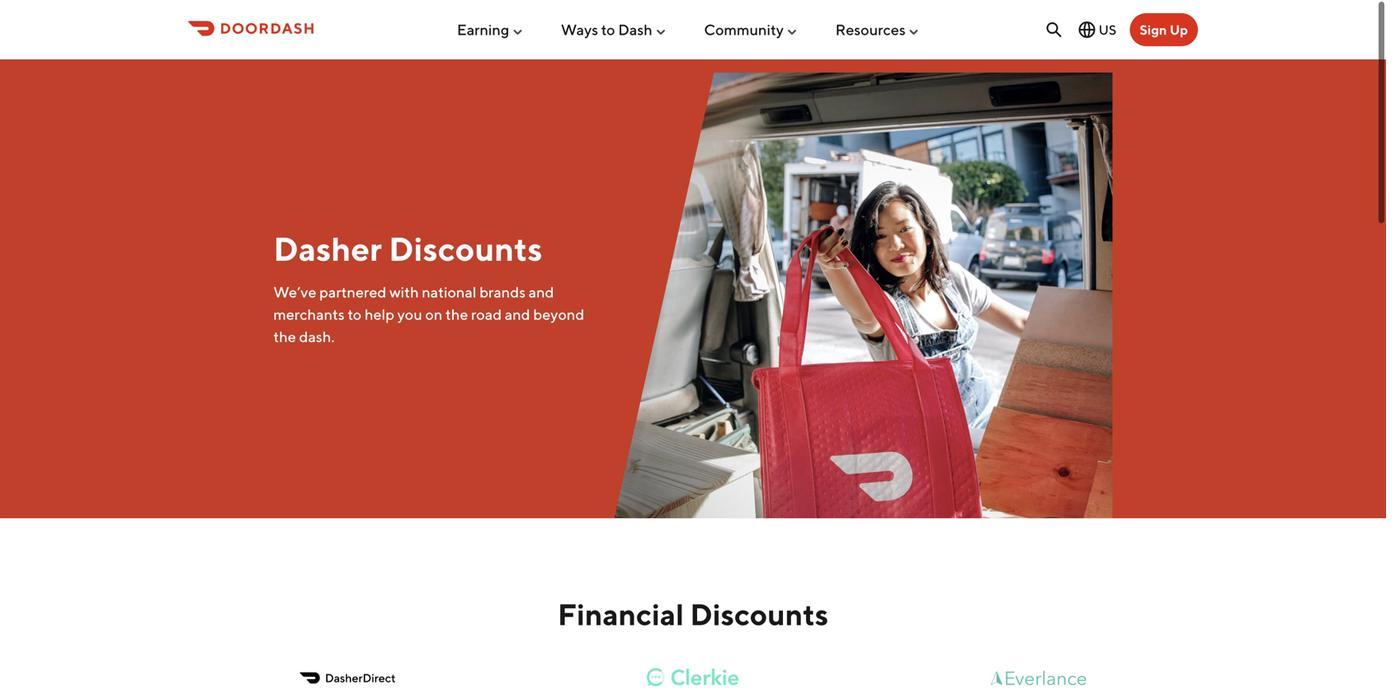 Task type: describe. For each thing, give the bounding box(es) containing it.
financial discounts
[[558, 597, 829, 632]]

sign up button
[[1130, 13, 1199, 46]]

brands
[[480, 283, 526, 301]]

earning link
[[457, 14, 524, 45]]

up
[[1170, 22, 1189, 38]]

globe line image
[[1078, 20, 1097, 40]]

dx discounts clerkie image
[[646, 658, 741, 698]]

we've partnered with national brands and merchants to help you on the road and beyond the dash.
[[273, 283, 585, 345]]

sign up
[[1140, 22, 1189, 38]]

merchants
[[273, 305, 345, 323]]

you
[[398, 305, 422, 323]]

twocolumnfeature dx1 image
[[615, 73, 1113, 518]]

help
[[365, 305, 395, 323]]

1 vertical spatial and
[[505, 305, 530, 323]]

on
[[425, 305, 443, 323]]

partnered
[[320, 283, 387, 301]]

earning
[[457, 21, 510, 39]]

dasher
[[273, 229, 382, 268]]

1 horizontal spatial the
[[446, 305, 468, 323]]

ways
[[561, 21, 599, 39]]

ways to dash link
[[561, 14, 668, 45]]



Task type: locate. For each thing, give the bounding box(es) containing it.
financial
[[558, 597, 684, 632]]

0 vertical spatial discounts
[[389, 229, 543, 268]]

0 horizontal spatial discounts
[[389, 229, 543, 268]]

we've
[[273, 283, 317, 301]]

0 vertical spatial to
[[601, 21, 615, 39]]

resources link
[[836, 14, 921, 45]]

0 horizontal spatial to
[[348, 305, 362, 323]]

national
[[422, 283, 477, 301]]

dash
[[618, 21, 653, 39]]

the left dash.
[[273, 328, 296, 345]]

beyond
[[533, 305, 585, 323]]

1 vertical spatial to
[[348, 305, 362, 323]]

dx discounts dasherdirect image
[[300, 658, 395, 698]]

dasher discounts
[[273, 229, 543, 268]]

road
[[471, 305, 502, 323]]

discounts
[[389, 229, 543, 268], [690, 597, 829, 632]]

dash.
[[299, 328, 335, 345]]

to left "dash"
[[601, 21, 615, 39]]

1 horizontal spatial to
[[601, 21, 615, 39]]

resources
[[836, 21, 906, 39]]

1 horizontal spatial discounts
[[690, 597, 829, 632]]

1 vertical spatial discounts
[[690, 597, 829, 632]]

dx discounts everlance image
[[991, 658, 1086, 698]]

community
[[704, 21, 784, 39]]

sign
[[1140, 22, 1167, 38]]

the right on
[[446, 305, 468, 323]]

with
[[390, 283, 419, 301]]

and down brands on the top of the page
[[505, 305, 530, 323]]

community link
[[704, 14, 799, 45]]

the
[[446, 305, 468, 323], [273, 328, 296, 345]]

0 vertical spatial and
[[529, 283, 554, 301]]

us
[[1099, 22, 1117, 38]]

and
[[529, 283, 554, 301], [505, 305, 530, 323]]

0 vertical spatial the
[[446, 305, 468, 323]]

0 horizontal spatial the
[[273, 328, 296, 345]]

discounts for dasher discounts
[[389, 229, 543, 268]]

to
[[601, 21, 615, 39], [348, 305, 362, 323]]

to inside we've partnered with national brands and merchants to help you on the road and beyond the dash.
[[348, 305, 362, 323]]

to down partnered
[[348, 305, 362, 323]]

ways to dash
[[561, 21, 653, 39]]

1 vertical spatial the
[[273, 328, 296, 345]]

and up beyond
[[529, 283, 554, 301]]

discounts for financial discounts
[[690, 597, 829, 632]]



Task type: vqa. For each thing, say whether or not it's contained in the screenshot.
Dash
yes



